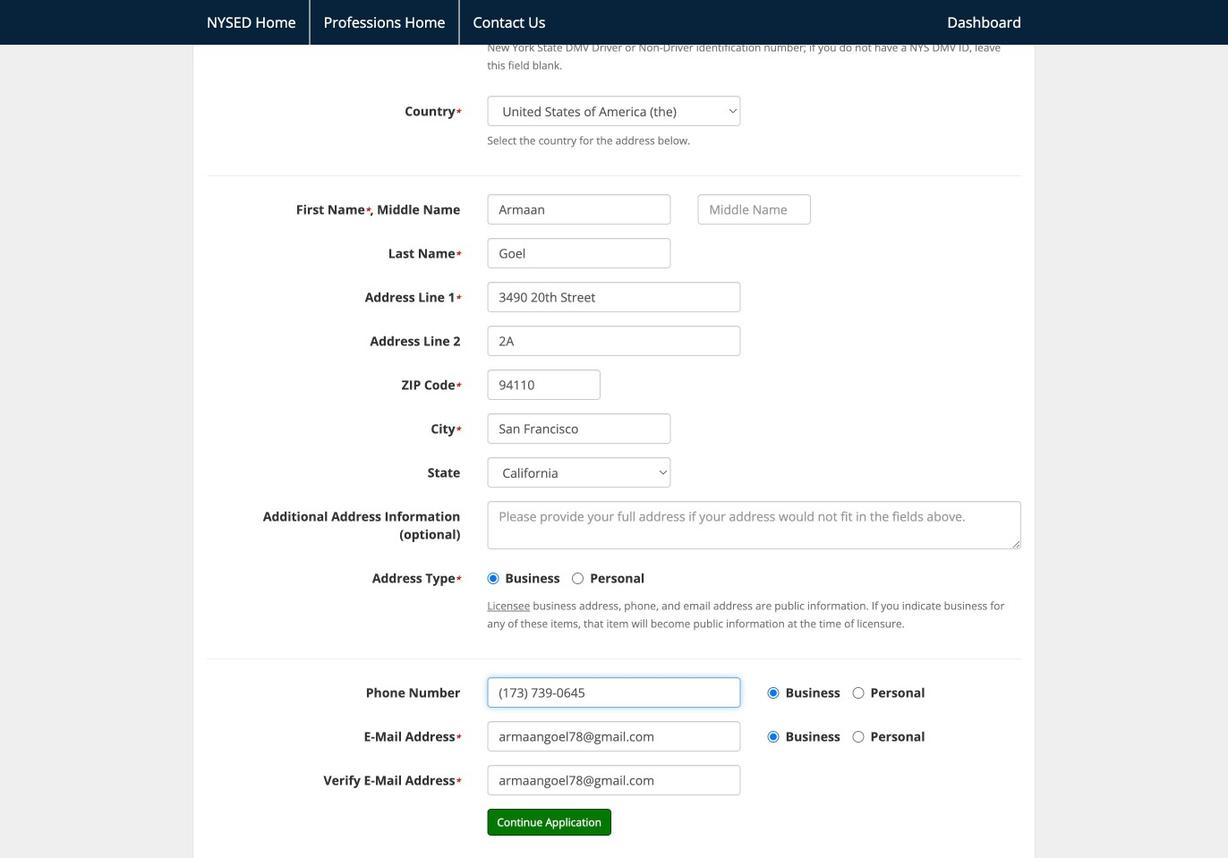 Task type: describe. For each thing, give the bounding box(es) containing it.
ZIP Code text field
[[487, 370, 601, 400]]

Last Name text field
[[487, 238, 671, 269]]

Please provide your full address if your address would not fit in the fields above. text field
[[487, 502, 1022, 550]]

Email text field
[[487, 722, 741, 752]]



Task type: locate. For each thing, give the bounding box(es) containing it.
City text field
[[487, 414, 671, 444]]

None radio
[[487, 573, 499, 585], [768, 688, 780, 700], [853, 688, 865, 700], [853, 732, 865, 743], [487, 573, 499, 585], [768, 688, 780, 700], [853, 688, 865, 700], [853, 732, 865, 743]]

Address Line 1 text field
[[487, 282, 741, 313]]

ID text field
[[487, 3, 671, 33]]

Middle Name text field
[[698, 194, 811, 225]]

None radio
[[572, 573, 584, 585], [768, 732, 780, 743], [572, 573, 584, 585], [768, 732, 780, 743]]

Enter phone number (optional) text field
[[487, 678, 741, 708]]

Please re-enter your e-mail address. text field
[[487, 766, 741, 796]]

None submit
[[487, 810, 612, 837]]

Address Line 2 text field
[[487, 326, 741, 357]]

First Name text field
[[487, 194, 671, 225]]



Task type: vqa. For each thing, say whether or not it's contained in the screenshot.
Zip Code text field at the top left
yes



